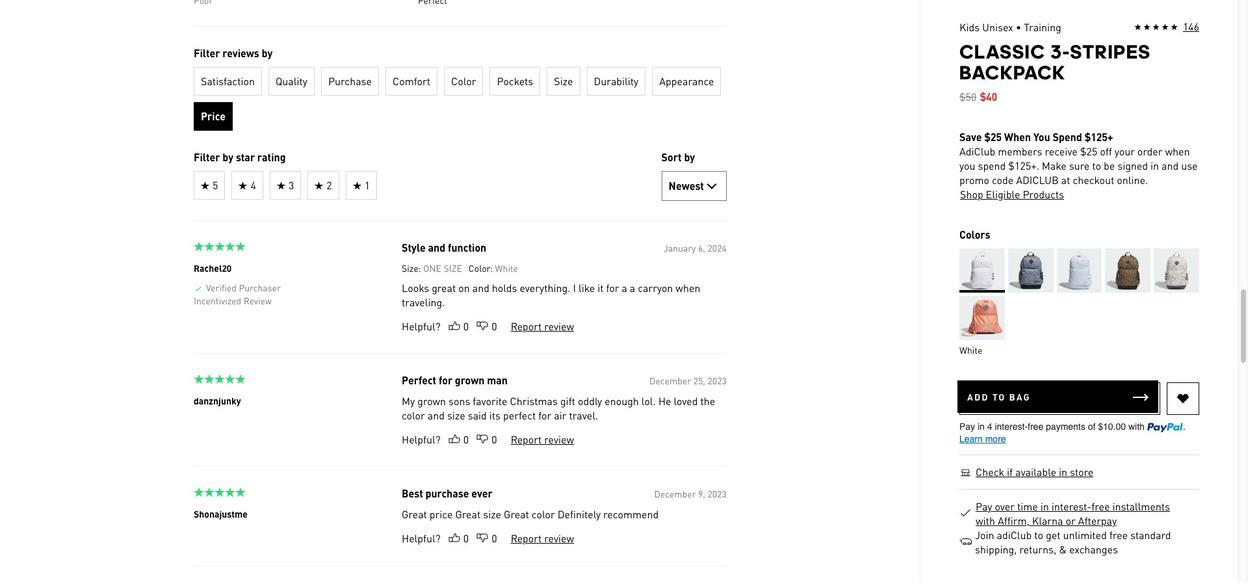 Task type: vqa. For each thing, say whether or not it's contained in the screenshot.
details
no



Task type: locate. For each thing, give the bounding box(es) containing it.
and inside 'looks great on and holds everything. i like it for a a carryon when traveling.'
[[472, 281, 489, 295]]

0 vertical spatial report
[[511, 319, 542, 333]]

price down satisfaction link
[[201, 109, 225, 123]]

and left use on the top
[[1162, 159, 1179, 172]]

2 vertical spatial report
[[511, 531, 542, 545]]

2 vertical spatial for
[[538, 408, 551, 422]]

to up returns,
[[1035, 528, 1044, 542]]

1 report review button from the top
[[510, 319, 575, 334]]

1 horizontal spatial $25
[[1081, 144, 1098, 158]]

holds
[[492, 281, 517, 295]]

product color: light grey image
[[1057, 248, 1103, 293]]

2 filter from the top
[[193, 150, 220, 164]]

report down 'looks great on and holds everything. i like it for a a carryon when traveling.'
[[511, 319, 542, 333]]

0 horizontal spatial $25
[[985, 130, 1002, 144]]

2 horizontal spatial in
[[1151, 159, 1160, 172]]

carryon
[[638, 281, 673, 295]]

1 vertical spatial grown
[[417, 394, 446, 408]]

2 a from the left
[[630, 281, 635, 295]]

color down the my at the bottom
[[402, 408, 425, 422]]

december up he
[[649, 375, 691, 386]]

appearance link
[[652, 67, 721, 96]]

free inside pay over time in interest-free installments with affirm, klarna or afterpay
[[1092, 499, 1110, 513]]

0 vertical spatial free
[[1092, 499, 1110, 513]]

0 horizontal spatial to
[[1035, 528, 1044, 542]]

2023 right the 25,
[[707, 375, 727, 386]]

2 vertical spatial review
[[544, 531, 574, 545]]

0 vertical spatial review
[[544, 319, 574, 333]]

0 vertical spatial helpful?
[[402, 319, 440, 333]]

2 vertical spatial helpful?
[[402, 531, 440, 545]]

1 horizontal spatial price
[[429, 507, 453, 521]]

review down 'looks great on and holds everything. i like it for a a carryon when traveling.'
[[544, 319, 574, 333]]

on
[[458, 281, 470, 295]]

0 horizontal spatial a
[[622, 281, 627, 295]]

3 report from the top
[[511, 531, 542, 545]]

style
[[402, 241, 426, 254]]

sons
[[448, 394, 470, 408]]

4 link
[[231, 171, 263, 200]]

1 vertical spatial review
[[544, 432, 574, 446]]

grown inside my grown sons favorite christmas gift oddly enough lol. he loved the color and size said its perfect for air travel.
[[417, 394, 446, 408]]

report review down great price  great size  great color  definitely recommend
[[511, 531, 574, 545]]

product color: white / onix / beige image
[[1154, 248, 1200, 293]]

stripes
[[1071, 40, 1151, 63]]

1 horizontal spatial when
[[1166, 144, 1190, 158]]

2 vertical spatial report review button
[[510, 531, 575, 546]]

helpful? for perfect
[[402, 432, 440, 446]]

report review down air at the bottom of page
[[511, 432, 574, 446]]

for
[[606, 281, 619, 295], [439, 373, 452, 387], [538, 408, 551, 422]]

2 horizontal spatial by
[[684, 150, 695, 164]]

loved
[[674, 394, 698, 408]]

if
[[1007, 465, 1013, 479]]

purchase left ever
[[425, 486, 469, 500]]

size down sons
[[447, 408, 465, 422]]

perfect
[[402, 373, 436, 387]]

report for best purchase ever
[[511, 531, 542, 545]]

free down afterpay
[[1110, 528, 1128, 542]]

when for order
[[1166, 144, 1190, 158]]

great down ever
[[455, 507, 480, 521]]

&
[[1059, 542, 1067, 556]]

0 down 'on'
[[463, 319, 469, 333]]

color
[[451, 74, 476, 88], [402, 408, 425, 422], [532, 507, 555, 521]]

1 vertical spatial report review
[[511, 432, 574, 446]]

and
[[1162, 159, 1179, 172], [428, 241, 445, 254], [472, 281, 489, 295], [427, 408, 444, 422]]

0 horizontal spatial great
[[402, 507, 427, 521]]

2 review from the top
[[544, 432, 574, 446]]

promo
[[960, 173, 990, 187]]

eligible
[[986, 187, 1021, 201]]

december left 9,
[[654, 488, 696, 499]]

when right carryon
[[676, 281, 700, 295]]

best
[[402, 486, 423, 500]]

great price  great size  great color  definitely recommend
[[402, 507, 659, 521]]

exchanges
[[1070, 542, 1118, 556]]

favorite
[[473, 394, 507, 408]]

for inside my grown sons favorite christmas gift oddly enough lol. he loved the color and size said its perfect for air travel.
[[538, 408, 551, 422]]

1 vertical spatial purchase
[[425, 486, 469, 500]]

quality
[[275, 74, 307, 88]]

by right 'reviews' at the left top of page
[[261, 46, 272, 60]]

0 horizontal spatial color
[[402, 408, 425, 422]]

1 horizontal spatial a
[[630, 281, 635, 295]]

3 report review button from the top
[[510, 531, 575, 546]]

2 horizontal spatial for
[[606, 281, 619, 295]]

looks
[[402, 281, 429, 295]]

pay over time in interest-free installments with affirm, klarna or afterpay link
[[975, 499, 1191, 528]]

1 vertical spatial in
[[1059, 465, 1068, 479]]

for inside 'looks great on and holds everything. i like it for a a carryon when traveling.'
[[606, 281, 619, 295]]

appearance
[[659, 74, 714, 88]]

a right it
[[622, 281, 627, 295]]

report review for perfect for grown man
[[511, 432, 574, 446]]

incentivized review
[[193, 295, 272, 306]]

3 review from the top
[[544, 531, 574, 545]]

report review button
[[510, 319, 575, 334], [510, 432, 575, 447], [510, 531, 575, 546]]

1 horizontal spatial color
[[451, 74, 476, 88]]

1 link
[[346, 171, 377, 200]]

sure
[[1070, 159, 1090, 172]]

2 report review from the top
[[511, 432, 574, 446]]

and down the perfect
[[427, 408, 444, 422]]

january
[[664, 242, 696, 254]]

in
[[1151, 159, 1160, 172], [1059, 465, 1068, 479], [1041, 499, 1049, 513]]

9,
[[698, 488, 705, 499]]

0 vertical spatial december
[[649, 375, 691, 386]]

free inside join adiclub to get unlimited free standard shipping, returns, & exchanges
[[1110, 528, 1128, 542]]

white down product color: pink / silver metallic image
[[960, 344, 983, 356]]

by left the star
[[222, 150, 233, 164]]

2 link
[[308, 171, 339, 200]]

0 vertical spatial price
[[201, 109, 225, 123]]

1 vertical spatial report review button
[[510, 432, 575, 447]]

1 horizontal spatial purchase
[[425, 486, 469, 500]]

1 vertical spatial to
[[1035, 528, 1044, 542]]

0 vertical spatial filter
[[193, 46, 220, 60]]

1 horizontal spatial by
[[261, 46, 272, 60]]

0 vertical spatial when
[[1166, 144, 1190, 158]]

color left definitely
[[532, 507, 555, 521]]

3-
[[1051, 40, 1071, 63]]

when inside save $25 when you spend $125+ adiclub members receive $25 off your order when you spend $125+. make sure to be signed in and use promo code adiclub at checkout online. shop eligible products
[[1166, 144, 1190, 158]]

to
[[1093, 159, 1102, 172], [1035, 528, 1044, 542]]

durability link
[[587, 67, 646, 96]]

helpful? down traveling. on the left bottom of page
[[402, 319, 440, 333]]

durability
[[594, 74, 638, 88]]

verified
[[206, 282, 236, 293]]

3 link
[[269, 171, 301, 200]]

definitely
[[557, 507, 601, 521]]

helpful? down the my at the bottom
[[402, 432, 440, 446]]

style and function
[[402, 241, 486, 254]]

report down great price  great size  great color  definitely recommend
[[511, 531, 542, 545]]

in inside button
[[1059, 465, 1068, 479]]

$25 up "adiclub"
[[985, 130, 1002, 144]]

1 vertical spatial when
[[676, 281, 700, 295]]

1 horizontal spatial great
[[455, 507, 480, 521]]

review down definitely
[[544, 531, 574, 545]]

when for carryon
[[676, 281, 700, 295]]

to left be
[[1093, 159, 1102, 172]]

dropdown image
[[704, 178, 720, 194]]

when up use on the top
[[1166, 144, 1190, 158]]

its
[[489, 408, 500, 422]]

0 vertical spatial white
[[495, 262, 518, 274]]

0 down "said"
[[463, 432, 469, 446]]

None field
[[661, 171, 727, 201]]

filter up 5 link
[[193, 150, 220, 164]]

adiclub
[[997, 528, 1032, 542]]

25,
[[693, 375, 705, 386]]

grown up sons
[[455, 373, 484, 387]]

report for perfect for grown man
[[511, 432, 542, 446]]

2 horizontal spatial size
[[554, 74, 573, 88]]

filter left 'reviews' at the left top of page
[[193, 46, 220, 60]]

klarna
[[1033, 514, 1064, 527]]

great left definitely
[[504, 507, 529, 521]]

0 horizontal spatial in
[[1041, 499, 1049, 513]]

none field containing newest
[[661, 171, 727, 201]]

review
[[243, 295, 272, 306]]

installments
[[1113, 499, 1171, 513]]

purchase right quality
[[328, 74, 372, 88]]

comfort link
[[385, 67, 437, 96]]

a left carryon
[[630, 281, 635, 295]]

purchaser
[[239, 282, 281, 293]]

in up klarna at the right
[[1041, 499, 1049, 513]]

$25 up "sure"
[[1081, 144, 1098, 158]]

1 2023 from the top
[[707, 375, 727, 386]]

0 vertical spatial $25
[[985, 130, 1002, 144]]

report review button down air at the bottom of page
[[510, 432, 575, 447]]

2 vertical spatial report review
[[511, 531, 574, 545]]

free up afterpay
[[1092, 499, 1110, 513]]

for right it
[[606, 281, 619, 295]]

report review down 'looks great on and holds everything. i like it for a a carryon when traveling.'
[[511, 319, 574, 333]]

0 vertical spatial 2023
[[707, 375, 727, 386]]

2 great from the left
[[455, 507, 480, 521]]

color left pockets
[[451, 74, 476, 88]]

and right 'on'
[[472, 281, 489, 295]]

sort by
[[661, 150, 695, 164]]

4
[[250, 178, 256, 192]]

1 vertical spatial 2023
[[707, 488, 727, 499]]

1 horizontal spatial size
[[483, 507, 501, 521]]

2 horizontal spatial color
[[532, 507, 555, 521]]

size link
[[547, 67, 580, 96]]

december for recommend
[[654, 488, 696, 499]]

report review button down great price  great size  great color  definitely recommend
[[510, 531, 575, 546]]

2 2023 from the top
[[707, 488, 727, 499]]

pockets link
[[490, 67, 540, 96]]

1 vertical spatial free
[[1110, 528, 1128, 542]]

price down "best purchase ever"
[[429, 507, 453, 521]]

shop eligible products link
[[960, 187, 1065, 202]]

when inside 'looks great on and holds everything. i like it for a a carryon when traveling.'
[[676, 281, 700, 295]]

man
[[487, 373, 508, 387]]

0 vertical spatial color
[[451, 74, 476, 88]]

2023 right 9,
[[707, 488, 727, 499]]

1 horizontal spatial for
[[538, 408, 551, 422]]

0 horizontal spatial price
[[201, 109, 225, 123]]

1 review from the top
[[544, 319, 574, 333]]

december for enough
[[649, 375, 691, 386]]

0 horizontal spatial size
[[447, 408, 465, 422]]

3 helpful? from the top
[[402, 531, 440, 545]]

2 vertical spatial in
[[1041, 499, 1049, 513]]

in left store
[[1059, 465, 1068, 479]]

1 horizontal spatial grown
[[455, 373, 484, 387]]

0 down its
[[491, 432, 497, 446]]

0 vertical spatial in
[[1151, 159, 1160, 172]]

1 vertical spatial color
[[402, 408, 425, 422]]

satisfaction
[[201, 74, 255, 88]]

by right sort
[[684, 150, 695, 164]]

satisfaction link
[[193, 67, 262, 96]]

newest
[[669, 179, 704, 192]]

grown right the my at the bottom
[[417, 394, 446, 408]]

pockets
[[497, 74, 533, 88]]

join adiclub to get unlimited free standard shipping, returns, & exchanges
[[975, 528, 1171, 556]]

for left air at the bottom of page
[[538, 408, 551, 422]]

price link
[[193, 102, 232, 131]]

filter
[[193, 46, 220, 60], [193, 150, 220, 164]]

0 vertical spatial purchase
[[328, 74, 372, 88]]

1 vertical spatial december
[[654, 488, 696, 499]]

review down air at the bottom of page
[[544, 432, 574, 446]]

0 horizontal spatial purchase
[[328, 74, 372, 88]]

2 helpful? from the top
[[402, 432, 440, 446]]

he
[[658, 394, 671, 408]]

0 vertical spatial size
[[554, 74, 573, 88]]

0 horizontal spatial when
[[676, 281, 700, 295]]

free
[[1092, 499, 1110, 513], [1110, 528, 1128, 542]]

1 horizontal spatial in
[[1059, 465, 1068, 479]]

by for filter by star rating
[[222, 150, 233, 164]]

2 horizontal spatial great
[[504, 507, 529, 521]]

your
[[1115, 144, 1135, 158]]

store
[[1070, 465, 1094, 479]]

shonajustme
[[193, 508, 247, 520]]

1 vertical spatial for
[[439, 373, 452, 387]]

white up holds
[[495, 262, 518, 274]]

for up sons
[[439, 373, 452, 387]]

in down order
[[1151, 159, 1160, 172]]

0 vertical spatial report review button
[[510, 319, 575, 334]]

1 vertical spatial filter
[[193, 150, 220, 164]]

size down ever
[[483, 507, 501, 521]]

0 horizontal spatial grown
[[417, 394, 446, 408]]

size right pockets
[[554, 74, 573, 88]]

1 report review from the top
[[511, 319, 574, 333]]

1 vertical spatial size
[[447, 408, 465, 422]]

in inside pay over time in interest-free installments with affirm, klarna or afterpay
[[1041, 499, 1049, 513]]

1 filter from the top
[[193, 46, 220, 60]]

2 report review button from the top
[[510, 432, 575, 447]]

filter reviews by
[[193, 46, 272, 60]]

report
[[511, 319, 542, 333], [511, 432, 542, 446], [511, 531, 542, 545]]

1 vertical spatial helpful?
[[402, 432, 440, 446]]

1 vertical spatial white
[[960, 344, 983, 356]]

add
[[968, 391, 989, 403]]

0 vertical spatial for
[[606, 281, 619, 295]]

christmas
[[510, 394, 558, 408]]

$40
[[980, 90, 998, 103]]

1 vertical spatial report
[[511, 432, 542, 446]]

report review button down 'looks great on and holds everything. i like it for a a carryon when traveling.'
[[510, 319, 575, 334]]

0 horizontal spatial by
[[222, 150, 233, 164]]

2 report from the top
[[511, 432, 542, 446]]

$125+
[[1085, 130, 1114, 144]]

great down best
[[402, 507, 427, 521]]

0 vertical spatial report review
[[511, 319, 574, 333]]

helpful? down best
[[402, 531, 440, 545]]

report down perfect
[[511, 432, 542, 446]]

3 report review from the top
[[511, 531, 574, 545]]

1 horizontal spatial to
[[1093, 159, 1102, 172]]

0 vertical spatial to
[[1093, 159, 1102, 172]]

training
[[1024, 20, 1062, 34]]



Task type: describe. For each thing, give the bounding box(es) containing it.
0 down great price  great size  great color  definitely recommend
[[491, 531, 497, 545]]

join
[[975, 528, 995, 542]]

0 vertical spatial grown
[[455, 373, 484, 387]]

and inside save $25 when you spend $125+ adiclub members receive $25 off your order when you spend $125+. make sure to be signed in and use promo code adiclub at checkout online. shop eligible products
[[1162, 159, 1179, 172]]

december 25, 2023
[[649, 375, 727, 386]]

interest-
[[1052, 499, 1092, 513]]

product color: grey image
[[1008, 248, 1054, 293]]

0 down holds
[[491, 319, 497, 333]]

code
[[992, 173, 1014, 187]]

comfort
[[392, 74, 430, 88]]

1 a from the left
[[622, 281, 627, 295]]

product color: medium brown / black / pulse lime s22 image
[[1106, 248, 1151, 293]]

air
[[554, 408, 566, 422]]

check
[[976, 465, 1005, 479]]

6,
[[698, 242, 705, 254]]

unisex
[[983, 20, 1014, 34]]

$50
[[960, 90, 977, 103]]

at
[[1062, 173, 1071, 187]]

1 vertical spatial $25
[[1081, 144, 1098, 158]]

3
[[288, 178, 294, 192]]

check if available in store
[[976, 465, 1094, 479]]

january 6, 2024
[[664, 242, 727, 254]]

filter for filter reviews by
[[193, 46, 220, 60]]

afterpay
[[1079, 514, 1117, 527]]

add to bag button
[[958, 380, 1159, 413]]

reviews
[[222, 46, 259, 60]]

rating
[[257, 150, 286, 164]]

enough
[[605, 394, 639, 408]]

color:
[[468, 262, 493, 274]]

in inside save $25 when you spend $125+ adiclub members receive $25 off your order when you spend $125+. make sure to be signed in and use promo code adiclub at checkout online. shop eligible products
[[1151, 159, 1160, 172]]

1 helpful? from the top
[[402, 319, 440, 333]]

helpful? for best
[[402, 531, 440, 545]]

and inside my grown sons favorite christmas gift oddly enough lol. he loved the color and size said its perfect for air travel.
[[427, 408, 444, 422]]

size inside my grown sons favorite christmas gift oddly enough lol. he loved the color and size said its perfect for air travel.
[[447, 408, 465, 422]]

great
[[432, 281, 456, 295]]

available
[[1016, 465, 1057, 479]]

2023 for great price  great size  great color  definitely recommend
[[707, 488, 727, 499]]

gift
[[560, 394, 575, 408]]

products
[[1023, 187, 1065, 201]]

by for sort by
[[684, 150, 695, 164]]

report review button for perfect for grown man
[[510, 432, 575, 447]]

to inside join adiclub to get unlimited free standard shipping, returns, & exchanges
[[1035, 528, 1044, 542]]

size: one size color: white
[[402, 262, 518, 274]]

color inside my grown sons favorite christmas gift oddly enough lol. he loved the color and size said its perfect for air travel.
[[402, 408, 425, 422]]

pay
[[976, 499, 993, 513]]

oddly
[[578, 394, 602, 408]]

in for interest-
[[1041, 499, 1049, 513]]

product color: white image
[[960, 248, 1005, 293]]

shop
[[961, 187, 984, 201]]

make
[[1042, 159, 1067, 172]]

rachel20
[[193, 262, 231, 274]]

standard
[[1131, 528, 1171, 542]]

use
[[1182, 159, 1198, 172]]

kids
[[960, 20, 980, 34]]

members
[[998, 144, 1043, 158]]

1 vertical spatial price
[[429, 507, 453, 521]]

check if available in store button
[[975, 465, 1095, 479]]

to inside save $25 when you spend $125+ adiclub members receive $25 off your order when you spend $125+. make sure to be signed in and use promo code adiclub at checkout online. shop eligible products
[[1093, 159, 1102, 172]]

free for unlimited
[[1110, 528, 1128, 542]]

review for gift
[[544, 432, 574, 446]]

spend
[[1053, 130, 1083, 144]]

2024
[[707, 242, 727, 254]]

2 vertical spatial color
[[532, 507, 555, 521]]

filter by star rating
[[193, 150, 286, 164]]

function
[[448, 241, 486, 254]]

0 horizontal spatial white
[[495, 262, 518, 274]]

$125+.
[[1009, 159, 1040, 172]]

shipping,
[[975, 542, 1017, 556]]

3 great from the left
[[504, 507, 529, 521]]

1 report from the top
[[511, 319, 542, 333]]

said
[[468, 408, 487, 422]]

colors
[[960, 228, 991, 241]]

quality link
[[268, 67, 314, 96]]

2 vertical spatial size
[[483, 507, 501, 521]]

color link
[[444, 67, 483, 96]]

0 down "best purchase ever"
[[463, 531, 469, 545]]

signed
[[1118, 159, 1148, 172]]

report review for best purchase ever
[[511, 531, 574, 545]]

1 horizontal spatial white
[[960, 344, 983, 356]]

best purchase ever
[[402, 486, 492, 500]]

i
[[573, 281, 576, 295]]

free for interest-
[[1092, 499, 1110, 513]]

product color: pink / silver metallic image
[[960, 296, 1005, 340]]

2023 for my grown sons favorite christmas gift oddly enough lol. he loved the color and size said its perfect for air travel.
[[707, 375, 727, 386]]

and up one
[[428, 241, 445, 254]]

save
[[960, 130, 982, 144]]

order
[[1138, 144, 1163, 158]]

my grown sons favorite christmas gift oddly enough lol. he loved the color and size said its perfect for air travel.
[[402, 394, 715, 422]]

pay over time in interest-free installments with affirm, klarna or afterpay
[[976, 499, 1171, 527]]

unlimited
[[1064, 528, 1107, 542]]

online.
[[1117, 173, 1149, 187]]

add to bag
[[968, 391, 1031, 403]]

0 horizontal spatial for
[[439, 373, 452, 387]]

lol.
[[641, 394, 656, 408]]

1 great from the left
[[402, 507, 427, 521]]

travel.
[[569, 408, 598, 422]]

affirm,
[[998, 514, 1030, 527]]

report review button for best purchase ever
[[510, 531, 575, 546]]

5
[[212, 178, 218, 192]]

review for color
[[544, 531, 574, 545]]

backpack
[[960, 61, 1066, 84]]

perfect
[[503, 408, 536, 422]]

perfect for grown man
[[402, 373, 508, 387]]

my
[[402, 394, 415, 408]]

adiclub
[[1017, 173, 1059, 187]]

in for store
[[1059, 465, 1068, 479]]

it
[[597, 281, 603, 295]]

purchase link
[[321, 67, 379, 96]]

adiclub
[[960, 144, 996, 158]]

returns,
[[1020, 542, 1057, 556]]

size:
[[402, 262, 421, 274]]

time
[[1018, 499, 1038, 513]]

filter for filter by star rating
[[193, 150, 220, 164]]

kids unisex • training
[[960, 20, 1062, 34]]



